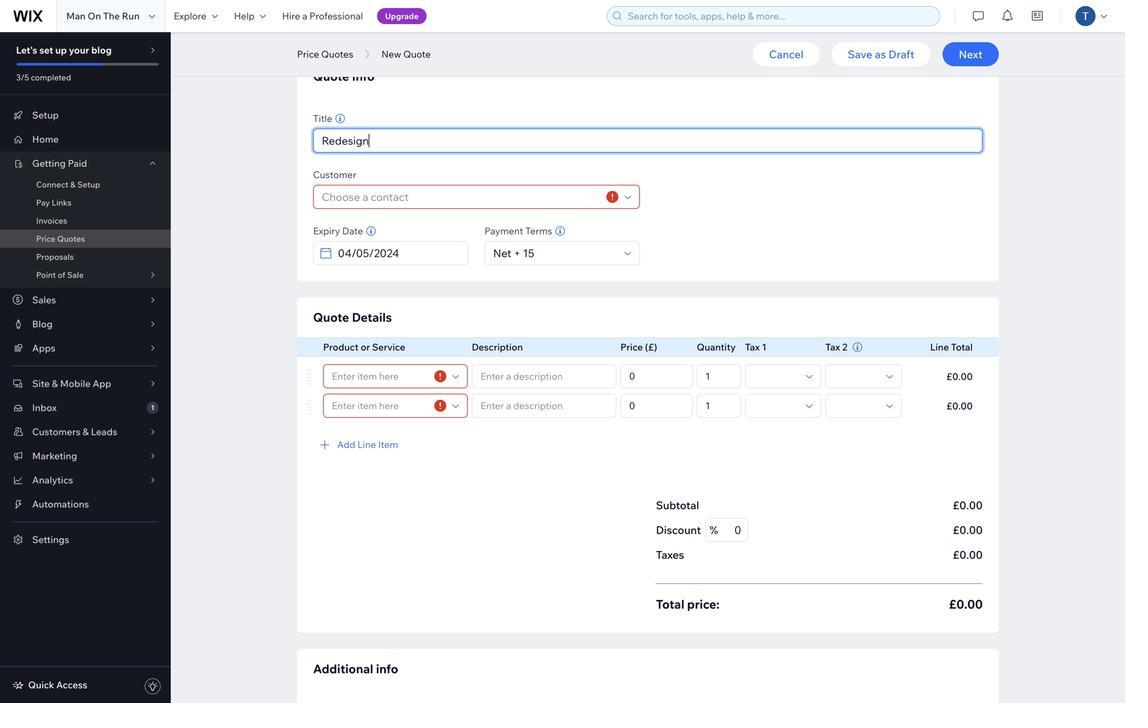 Task type: vqa. For each thing, say whether or not it's contained in the screenshot.
the topmost "set"
no



Task type: locate. For each thing, give the bounding box(es) containing it.
0 horizontal spatial line
[[357, 439, 376, 450]]

price:
[[687, 597, 720, 612]]

on
[[88, 10, 101, 22]]

1 vertical spatial quote
[[313, 310, 349, 325]]

0 vertical spatial quotes
[[321, 48, 353, 60]]

price quotes inside sidebar element
[[36, 234, 85, 244]]

invoices
[[36, 216, 67, 226]]

price quotes up proposals
[[36, 234, 85, 244]]

apps button
[[0, 336, 171, 360]]

None number field
[[718, 519, 743, 541]]

price inside button
[[297, 48, 319, 60]]

price down a
[[297, 48, 319, 60]]

tax for tax 1
[[745, 341, 760, 353]]

info
[[352, 69, 375, 84]]

add line item
[[337, 439, 398, 450]]

1 vertical spatial 1
[[151, 404, 154, 412]]

blog
[[91, 44, 112, 56]]

2 horizontal spatial price
[[621, 341, 643, 353]]

1 horizontal spatial &
[[70, 179, 76, 190]]

price for the price quotes button
[[297, 48, 319, 60]]

1 enter a description field from the top
[[477, 365, 612, 388]]

cancel button
[[753, 42, 820, 66]]

upgrade button
[[377, 8, 427, 24]]

& inside 'customers & leads' dropdown button
[[83, 426, 89, 438]]

sales
[[32, 294, 56, 306]]

setup
[[32, 109, 59, 121], [77, 179, 100, 190]]

0 vertical spatial quote
[[313, 69, 349, 84]]

%
[[710, 523, 718, 537]]

& right site
[[52, 378, 58, 389]]

0 horizontal spatial total
[[656, 597, 684, 612]]

apps
[[32, 342, 55, 354]]

up
[[55, 44, 67, 56]]

getting paid
[[32, 157, 87, 169]]

subtotal
[[656, 499, 699, 512]]

quotes inside sidebar element
[[57, 234, 85, 244]]

1 vertical spatial enter a description field
[[477, 394, 612, 417]]

1 horizontal spatial price
[[297, 48, 319, 60]]

tax right quantity at right
[[745, 341, 760, 353]]

1 tax from the left
[[825, 341, 840, 353]]

description
[[472, 341, 523, 353]]

expiry date
[[313, 225, 363, 237]]

the
[[103, 10, 120, 22]]

price (£)
[[621, 341, 657, 353]]

help button
[[226, 0, 274, 32]]

1 horizontal spatial tax
[[825, 341, 840, 353]]

service
[[372, 341, 405, 353]]

0 horizontal spatial 1
[[151, 404, 154, 412]]

quote up product
[[313, 310, 349, 325]]

set
[[39, 44, 53, 56]]

settings
[[32, 534, 69, 546]]

quick access button
[[12, 679, 87, 691]]

as
[[875, 48, 886, 61]]

price left (£)
[[621, 341, 643, 353]]

& inside the 'connect & setup' link
[[70, 179, 76, 190]]

price quotes inside button
[[297, 48, 353, 60]]

& for customers
[[83, 426, 89, 438]]

home link
[[0, 127, 171, 151]]

1 vertical spatial &
[[52, 378, 58, 389]]

site & mobile app button
[[0, 372, 171, 396]]

hire a professional
[[282, 10, 363, 22]]

0 horizontal spatial &
[[52, 378, 58, 389]]

price quotes button
[[290, 44, 360, 64]]

info
[[376, 661, 398, 676]]

1 vertical spatial quotes
[[57, 234, 85, 244]]

0 vertical spatial setup
[[32, 109, 59, 121]]

quotes inside button
[[321, 48, 353, 60]]

additional info
[[313, 661, 398, 676]]

proposals
[[36, 252, 74, 262]]

0 horizontal spatial setup
[[32, 109, 59, 121]]

1 vertical spatial price quotes
[[36, 234, 85, 244]]

access
[[56, 679, 87, 691]]

price inside sidebar element
[[36, 234, 55, 244]]

None field
[[750, 365, 802, 388], [830, 365, 882, 388], [750, 394, 802, 417], [830, 394, 882, 417], [750, 365, 802, 388], [830, 365, 882, 388], [750, 394, 802, 417], [830, 394, 882, 417]]

0 vertical spatial enter a description field
[[477, 365, 612, 388]]

1 horizontal spatial line
[[930, 341, 949, 353]]

Expiry Date field
[[334, 242, 464, 265]]

price down invoices
[[36, 234, 55, 244]]

add
[[337, 439, 355, 450]]

& inside site & mobile app dropdown button
[[52, 378, 58, 389]]

0 horizontal spatial price
[[36, 234, 55, 244]]

0 vertical spatial 1
[[762, 341, 767, 353]]

0 horizontal spatial tax
[[745, 341, 760, 353]]

quote down the price quotes button
[[313, 69, 349, 84]]

2 tax from the left
[[745, 341, 760, 353]]

0 horizontal spatial price quotes
[[36, 234, 85, 244]]

1 vertical spatial setup
[[77, 179, 100, 190]]

0 vertical spatial &
[[70, 179, 76, 190]]

quote for quote details
[[313, 310, 349, 325]]

0 vertical spatial enter item here field
[[328, 365, 430, 388]]

hire a professional link
[[274, 0, 371, 32]]

1
[[762, 341, 767, 353], [151, 404, 154, 412]]

& left leads
[[83, 426, 89, 438]]

tax left 2
[[825, 341, 840, 353]]

(£)
[[645, 341, 657, 353]]

enter item here field down the service
[[328, 365, 430, 388]]

blog button
[[0, 312, 171, 336]]

connect & setup link
[[0, 175, 171, 194]]

setup link
[[0, 103, 171, 127]]

Enter item here field
[[328, 365, 430, 388], [328, 394, 430, 417]]

quotes for price quotes link
[[57, 234, 85, 244]]

0 vertical spatial total
[[951, 341, 973, 353]]

3/5 completed
[[16, 72, 71, 82]]

quote
[[313, 69, 349, 84], [313, 310, 349, 325]]

0 vertical spatial price quotes
[[297, 48, 353, 60]]

add line item button
[[297, 429, 999, 461]]

1 vertical spatial line
[[357, 439, 376, 450]]

setup up pay links link
[[77, 179, 100, 190]]

price for price quotes link
[[36, 234, 55, 244]]

1 quote from the top
[[313, 69, 349, 84]]

quotes
[[321, 48, 353, 60], [57, 234, 85, 244]]

customers & leads
[[32, 426, 117, 438]]

tax for tax 2
[[825, 341, 840, 353]]

total
[[951, 341, 973, 353], [656, 597, 684, 612]]

None text field
[[625, 365, 688, 388]]

marketing
[[32, 450, 77, 462]]

terms
[[525, 225, 552, 237]]

0 vertical spatial price
[[297, 48, 319, 60]]

2
[[842, 341, 848, 353]]

1 horizontal spatial quotes
[[321, 48, 353, 60]]

or
[[361, 341, 370, 353]]

1 horizontal spatial total
[[951, 341, 973, 353]]

explore
[[174, 10, 207, 22]]

price quotes up quote info
[[297, 48, 353, 60]]

inbox
[[32, 402, 57, 414]]

1 horizontal spatial 1
[[762, 341, 767, 353]]

Enter a description field
[[477, 365, 612, 388], [477, 394, 612, 417]]

site & mobile app
[[32, 378, 111, 389]]

price
[[297, 48, 319, 60], [36, 234, 55, 244], [621, 341, 643, 353]]

& right connect
[[70, 179, 76, 190]]

1 horizontal spatial price quotes
[[297, 48, 353, 60]]

payment
[[485, 225, 523, 237]]

1 vertical spatial price
[[36, 234, 55, 244]]

tax
[[825, 341, 840, 353], [745, 341, 760, 353]]

your
[[69, 44, 89, 56]]

2 horizontal spatial &
[[83, 426, 89, 438]]

enter item here field up item
[[328, 394, 430, 417]]

2 vertical spatial &
[[83, 426, 89, 438]]

quotes down invoices link
[[57, 234, 85, 244]]

sales button
[[0, 288, 171, 312]]

setup up home
[[32, 109, 59, 121]]

connect
[[36, 179, 68, 190]]

taxes
[[656, 548, 684, 562]]

Title field
[[318, 129, 978, 152]]

None text field
[[702, 365, 736, 388], [625, 394, 688, 417], [702, 394, 736, 417], [702, 365, 736, 388], [625, 394, 688, 417], [702, 394, 736, 417]]

2 enter item here field from the top
[[328, 394, 430, 417]]

2 enter a description field from the top
[[477, 394, 612, 417]]

0 horizontal spatial quotes
[[57, 234, 85, 244]]

2 quote from the top
[[313, 310, 349, 325]]

discount
[[656, 523, 701, 537]]

quotes up quote info
[[321, 48, 353, 60]]

1 vertical spatial enter item here field
[[328, 394, 430, 417]]

Search for tools, apps, help & more... field
[[624, 7, 936, 25]]

3/5
[[16, 72, 29, 82]]



Task type: describe. For each thing, give the bounding box(es) containing it.
customer
[[313, 169, 356, 180]]

payment terms
[[485, 225, 552, 237]]

completed
[[31, 72, 71, 82]]

settings link
[[0, 528, 171, 552]]

man
[[66, 10, 86, 22]]

1 horizontal spatial setup
[[77, 179, 100, 190]]

0 vertical spatial line
[[930, 341, 949, 353]]

enter a description field for 2nd enter item here field from the bottom
[[477, 365, 612, 388]]

pay links link
[[0, 194, 171, 212]]

date
[[342, 225, 363, 237]]

quick
[[28, 679, 54, 691]]

links
[[52, 198, 72, 208]]

connect & setup
[[36, 179, 100, 190]]

enter a description field for first enter item here field from the bottom
[[477, 394, 612, 417]]

price quotes for the price quotes button
[[297, 48, 353, 60]]

help
[[234, 10, 255, 22]]

1 inside sidebar element
[[151, 404, 154, 412]]

leads
[[91, 426, 117, 438]]

details
[[352, 310, 392, 325]]

tax 1
[[745, 341, 767, 353]]

Choose a contact field
[[318, 186, 602, 208]]

point of sale
[[36, 270, 84, 280]]

customers
[[32, 426, 81, 438]]

site
[[32, 378, 50, 389]]

product
[[323, 341, 359, 353]]

hire
[[282, 10, 300, 22]]

line inside button
[[357, 439, 376, 450]]

quick access
[[28, 679, 87, 691]]

title
[[313, 113, 332, 124]]

quote info
[[313, 69, 375, 84]]

quote for quote info
[[313, 69, 349, 84]]

Payment Terms field
[[489, 242, 621, 265]]

a
[[302, 10, 307, 22]]

total price:
[[656, 597, 720, 612]]

automations link
[[0, 492, 171, 516]]

getting paid button
[[0, 151, 171, 175]]

man on the run
[[66, 10, 140, 22]]

1 vertical spatial total
[[656, 597, 684, 612]]

professional
[[310, 10, 363, 22]]

price quotes link
[[0, 230, 171, 248]]

paid
[[68, 157, 87, 169]]

cancel
[[769, 48, 804, 61]]

save as draft
[[848, 48, 915, 61]]

2 vertical spatial price
[[621, 341, 643, 353]]

sale
[[67, 270, 84, 280]]

pay links
[[36, 198, 72, 208]]

let's
[[16, 44, 37, 56]]

quote details
[[313, 310, 392, 325]]

home
[[32, 133, 59, 145]]

proposals link
[[0, 248, 171, 266]]

point
[[36, 270, 56, 280]]

analytics
[[32, 474, 73, 486]]

additional
[[313, 661, 373, 676]]

invoices link
[[0, 212, 171, 230]]

draft
[[889, 48, 915, 61]]

sidebar element
[[0, 32, 171, 703]]

& for connect
[[70, 179, 76, 190]]

1 enter item here field from the top
[[328, 365, 430, 388]]

getting
[[32, 157, 66, 169]]

next button
[[943, 42, 999, 66]]

quantity
[[697, 341, 736, 353]]

pay
[[36, 198, 50, 208]]

expiry
[[313, 225, 340, 237]]

blog
[[32, 318, 53, 330]]

point of sale button
[[0, 266, 171, 284]]

automations
[[32, 498, 89, 510]]

quotes for the price quotes button
[[321, 48, 353, 60]]

run
[[122, 10, 140, 22]]

of
[[58, 270, 65, 280]]

customers & leads button
[[0, 420, 171, 444]]

marketing button
[[0, 444, 171, 468]]

app
[[93, 378, 111, 389]]

item
[[378, 439, 398, 450]]

price quotes for price quotes link
[[36, 234, 85, 244]]

& for site
[[52, 378, 58, 389]]

tax 2
[[825, 341, 848, 353]]

save
[[848, 48, 873, 61]]



